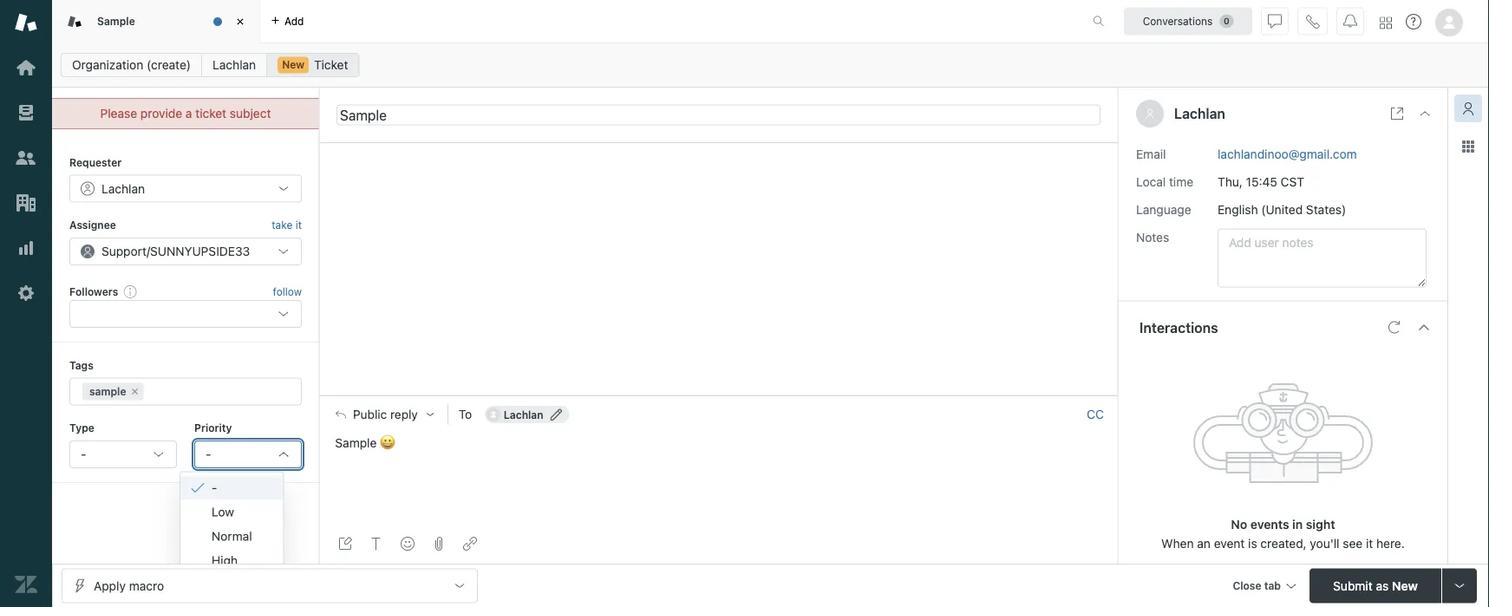 Task type: vqa. For each thing, say whether or not it's contained in the screenshot.
follow button
yes



Task type: describe. For each thing, give the bounding box(es) containing it.
in
[[1293, 517, 1304, 532]]

follow
[[273, 285, 302, 298]]

take it
[[272, 219, 302, 231]]

secondary element
[[52, 48, 1490, 82]]

an
[[1198, 536, 1211, 551]]

views image
[[15, 102, 37, 124]]

no
[[1232, 517, 1248, 532]]

english (united states)
[[1218, 202, 1347, 217]]

cc
[[1087, 407, 1105, 422]]

normal
[[212, 529, 252, 544]]

- button for priority
[[194, 441, 302, 469]]

add link (cmd k) image
[[463, 537, 477, 551]]

button displays agent's chat status as invisible. image
[[1269, 14, 1283, 28]]

sunnyupside33
[[150, 244, 250, 258]]

normal option
[[180, 525, 283, 549]]

close
[[1233, 580, 1262, 592]]

apps image
[[1462, 140, 1476, 154]]

it inside no events in sight when an event is created, you'll see it here.
[[1367, 536, 1374, 551]]

minimize composer image
[[712, 389, 726, 403]]

public reply
[[353, 407, 418, 422]]

format text image
[[370, 537, 384, 551]]

is
[[1249, 536, 1258, 551]]

add button
[[260, 0, 315, 43]]

no events in sight when an event is created, you'll see it here.
[[1162, 517, 1406, 551]]

- inside option
[[212, 481, 217, 495]]

sample tab
[[52, 0, 260, 43]]

Add user notes text field
[[1218, 229, 1427, 288]]

sample for sample 😀️
[[335, 436, 377, 450]]

tab
[[1265, 580, 1282, 592]]

time
[[1170, 174, 1194, 189]]

priority
[[194, 422, 232, 434]]

macro
[[129, 579, 164, 593]]

close image
[[1419, 107, 1433, 121]]

ticket
[[196, 106, 227, 121]]

states)
[[1307, 202, 1347, 217]]

Subject field
[[337, 105, 1101, 125]]

(create)
[[147, 58, 191, 72]]

take
[[272, 219, 293, 231]]

reply
[[390, 407, 418, 422]]

draft mode image
[[338, 537, 352, 551]]

local
[[1137, 174, 1166, 189]]

view more details image
[[1391, 107, 1405, 121]]

low option
[[180, 500, 283, 525]]

lachlan inside requester element
[[102, 181, 145, 196]]

high
[[212, 554, 238, 568]]

support / sunnyupside33
[[102, 244, 250, 258]]

organizations image
[[15, 192, 37, 214]]

edit user image
[[551, 409, 563, 421]]

lachlan right user image
[[1175, 105, 1226, 122]]

conversations
[[1143, 15, 1213, 27]]

local time
[[1137, 174, 1194, 189]]

user image
[[1145, 108, 1156, 119]]

here.
[[1377, 536, 1406, 551]]

/
[[147, 244, 150, 258]]

events
[[1251, 517, 1290, 532]]

zendesk products image
[[1381, 17, 1393, 29]]

conversations button
[[1125, 7, 1253, 35]]

followers element
[[69, 300, 302, 328]]

when
[[1162, 536, 1195, 551]]

notes
[[1137, 230, 1170, 244]]

event
[[1215, 536, 1246, 551]]

customers image
[[15, 147, 37, 169]]

remove image
[[130, 387, 140, 397]]

get help image
[[1407, 14, 1422, 30]]

high option
[[180, 549, 283, 573]]

close image
[[232, 13, 249, 30]]

thu,
[[1218, 174, 1243, 189]]

displays possible ticket submission types image
[[1454, 579, 1467, 593]]

apply
[[94, 579, 126, 593]]



Task type: locate. For each thing, give the bounding box(es) containing it.
provide
[[140, 106, 182, 121]]

submit as new
[[1334, 579, 1419, 593]]

type
[[69, 422, 94, 434]]

- down priority
[[206, 447, 211, 462]]

language
[[1137, 202, 1192, 217]]

submit
[[1334, 579, 1373, 593]]

it right see
[[1367, 536, 1374, 551]]

followers
[[69, 285, 118, 297]]

😀️
[[380, 436, 392, 450]]

email
[[1137, 147, 1167, 161]]

sample inside 'tab'
[[97, 15, 135, 27]]

close tab
[[1233, 580, 1282, 592]]

lachlan right the lachlandinoo@gmail.com image
[[504, 409, 544, 421]]

sample 😀️
[[335, 436, 392, 450]]

reporting image
[[15, 237, 37, 259]]

public
[[353, 407, 387, 422]]

tags
[[69, 359, 94, 372]]

thu, 15:45 cst
[[1218, 174, 1305, 189]]

sample left "😀️"
[[335, 436, 377, 450]]

1 vertical spatial sample
[[335, 436, 377, 450]]

0 vertical spatial it
[[296, 219, 302, 231]]

0 horizontal spatial -
[[81, 447, 86, 462]]

please
[[100, 106, 137, 121]]

as
[[1377, 579, 1389, 593]]

1 horizontal spatial sample
[[335, 436, 377, 450]]

lachlan
[[213, 58, 256, 72], [1175, 105, 1226, 122], [102, 181, 145, 196], [504, 409, 544, 421]]

new left ticket
[[282, 59, 305, 71]]

low
[[212, 505, 234, 519]]

2 horizontal spatial -
[[212, 481, 217, 495]]

take it button
[[272, 216, 302, 234]]

customer context image
[[1462, 102, 1476, 115]]

1 vertical spatial it
[[1367, 536, 1374, 551]]

user image
[[1147, 109, 1154, 119]]

requester element
[[69, 175, 302, 203]]

get started image
[[15, 56, 37, 79]]

info on adding followers image
[[123, 285, 137, 299]]

1 horizontal spatial it
[[1367, 536, 1374, 551]]

it right take
[[296, 219, 302, 231]]

sight
[[1307, 517, 1336, 532]]

zendesk support image
[[15, 11, 37, 34]]

assignee element
[[69, 238, 302, 265]]

lachlan link
[[201, 53, 267, 77]]

priority list box
[[180, 472, 284, 602]]

lachlan inside secondary element
[[213, 58, 256, 72]]

0 horizontal spatial it
[[296, 219, 302, 231]]

- down type
[[81, 447, 86, 462]]

Public reply composer text field
[[328, 433, 1111, 469]]

it inside button
[[296, 219, 302, 231]]

lachlandinoo@gmail.com image
[[487, 408, 501, 422]]

cc button
[[1087, 407, 1105, 423]]

- option
[[180, 476, 283, 500]]

requester
[[69, 156, 122, 168]]

- up low
[[212, 481, 217, 495]]

subject
[[230, 106, 271, 121]]

0 horizontal spatial - button
[[69, 441, 177, 469]]

lachlandinoo@gmail.com
[[1218, 147, 1358, 161]]

1 - button from the left
[[69, 441, 177, 469]]

ticket
[[314, 58, 348, 72]]

support
[[102, 244, 147, 258]]

2 - button from the left
[[194, 441, 302, 469]]

lachlan down requester
[[102, 181, 145, 196]]

organization (create)
[[72, 58, 191, 72]]

tabs tab list
[[52, 0, 1075, 43]]

(united
[[1262, 202, 1304, 217]]

public reply button
[[320, 397, 448, 433]]

- button up - option
[[194, 441, 302, 469]]

add attachment image
[[432, 537, 446, 551]]

notifications image
[[1344, 14, 1358, 28]]

organization
[[72, 58, 143, 72]]

1 vertical spatial new
[[1393, 579, 1419, 593]]

-
[[81, 447, 86, 462], [206, 447, 211, 462], [212, 481, 217, 495]]

new right as
[[1393, 579, 1419, 593]]

- button for type
[[69, 441, 177, 469]]

1 horizontal spatial new
[[1393, 579, 1419, 593]]

a
[[186, 106, 192, 121]]

1 horizontal spatial -
[[206, 447, 211, 462]]

15:45
[[1247, 174, 1278, 189]]

english
[[1218, 202, 1259, 217]]

please provide a ticket subject
[[100, 106, 271, 121]]

assignee
[[69, 219, 116, 231]]

close tab button
[[1226, 569, 1303, 606]]

follow button
[[273, 284, 302, 299]]

lachlan down close image
[[213, 58, 256, 72]]

insert emojis image
[[401, 537, 415, 551]]

sample up organization
[[97, 15, 135, 27]]

add
[[285, 15, 304, 27]]

cst
[[1281, 174, 1305, 189]]

you'll
[[1311, 536, 1340, 551]]

0 horizontal spatial sample
[[97, 15, 135, 27]]

organization (create) button
[[61, 53, 202, 77]]

0 vertical spatial sample
[[97, 15, 135, 27]]

0 horizontal spatial new
[[282, 59, 305, 71]]

sample for sample
[[97, 15, 135, 27]]

it
[[296, 219, 302, 231], [1367, 536, 1374, 551]]

zendesk image
[[15, 574, 37, 596]]

0 vertical spatial new
[[282, 59, 305, 71]]

new
[[282, 59, 305, 71], [1393, 579, 1419, 593]]

- for priority
[[206, 447, 211, 462]]

to
[[459, 407, 472, 422]]

created,
[[1261, 536, 1307, 551]]

sample
[[97, 15, 135, 27], [335, 436, 377, 450]]

admin image
[[15, 282, 37, 305]]

new inside secondary element
[[282, 59, 305, 71]]

see
[[1344, 536, 1363, 551]]

- for type
[[81, 447, 86, 462]]

sample
[[89, 386, 126, 398]]

apply macro
[[94, 579, 164, 593]]

- button
[[69, 441, 177, 469], [194, 441, 302, 469]]

interactions
[[1140, 319, 1219, 336]]

1 horizontal spatial - button
[[194, 441, 302, 469]]

sample inside text field
[[335, 436, 377, 450]]

- button down type
[[69, 441, 177, 469]]

main element
[[0, 0, 52, 607]]



